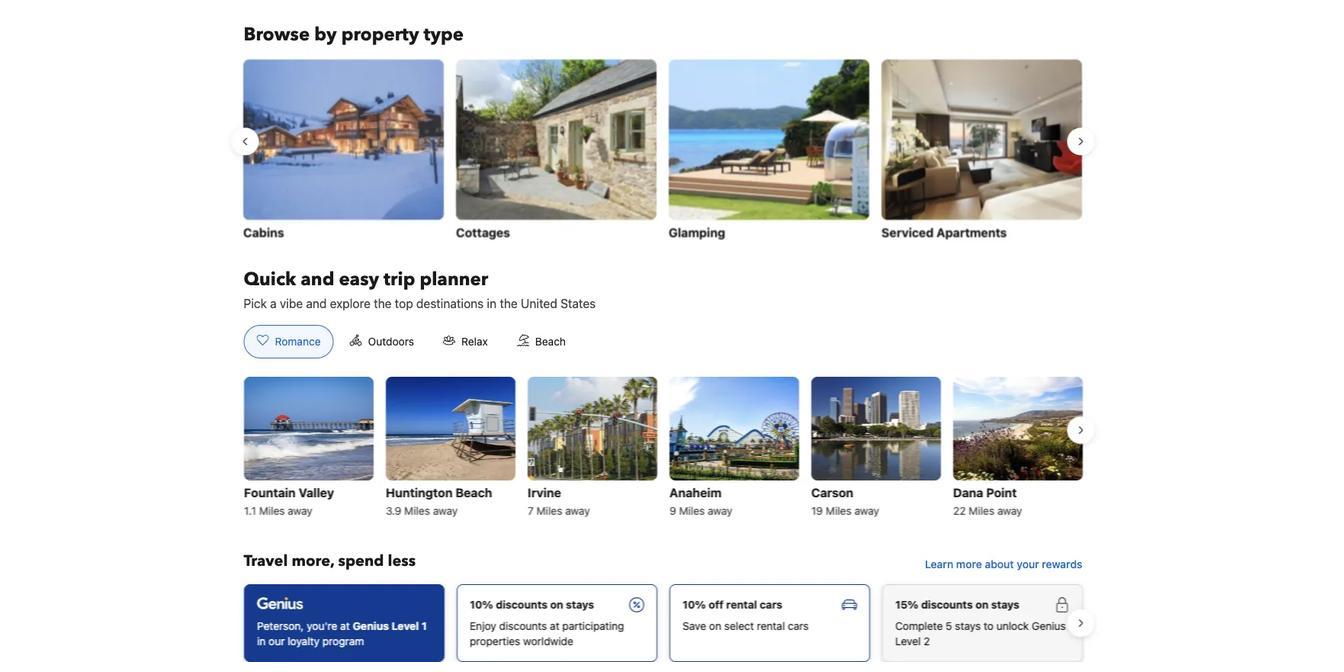 Task type: vqa. For each thing, say whether or not it's contained in the screenshot.
the bottommost find
no



Task type: describe. For each thing, give the bounding box(es) containing it.
irvine
[[528, 486, 561, 500]]

at for genius
[[340, 620, 350, 632]]

program
[[322, 635, 364, 648]]

irvine 7 miles away
[[528, 486, 590, 517]]

states
[[561, 296, 596, 311]]

outdoors button
[[337, 325, 427, 359]]

carson 19 miles away
[[811, 486, 879, 517]]

dana
[[953, 486, 984, 500]]

apartments
[[938, 225, 1008, 239]]

tab list containing romance
[[232, 325, 591, 359]]

trip
[[384, 267, 415, 292]]

travel
[[244, 551, 288, 572]]

miles inside dana point 22 miles away
[[969, 505, 995, 517]]

learn more about your rewards
[[926, 558, 1083, 571]]

properties
[[470, 635, 520, 648]]

away inside dana point 22 miles away
[[998, 505, 1022, 517]]

stays inside complete 5 stays to unlock genius level 2
[[955, 620, 981, 632]]

on for stays
[[976, 599, 989, 611]]

10% discounts on stays
[[470, 599, 594, 611]]

you're
[[307, 620, 337, 632]]

2 the from the left
[[500, 296, 518, 311]]

about
[[985, 558, 1014, 571]]

10% for 10% discounts on stays
[[470, 599, 493, 611]]

easy
[[339, 267, 379, 292]]

19
[[811, 505, 823, 517]]

anaheim 9 miles away
[[670, 486, 733, 517]]

our
[[268, 635, 285, 648]]

huntington
[[386, 486, 452, 500]]

2
[[924, 635, 930, 648]]

away inside irvine 7 miles away
[[565, 505, 590, 517]]

miles inside the anaheim 9 miles away
[[679, 505, 705, 517]]

anaheim
[[670, 486, 722, 500]]

outdoors
[[368, 335, 414, 348]]

off
[[709, 599, 724, 611]]

more,
[[292, 551, 335, 572]]

away inside the anaheim 9 miles away
[[708, 505, 733, 517]]

spend
[[338, 551, 384, 572]]

dana point 22 miles away
[[953, 486, 1022, 517]]

stays for 10% discounts on stays
[[566, 599, 594, 611]]

select
[[724, 620, 754, 632]]

save on select rental cars
[[683, 620, 809, 632]]

level inside peterson, you're at genius level 1 in our loyalty program
[[391, 620, 419, 632]]

region containing cabins
[[232, 53, 1095, 249]]

enjoy
[[470, 620, 496, 632]]

enjoy discounts at participating properties worldwide
[[470, 620, 624, 648]]

peterson, you're at genius level 1 in our loyalty program
[[257, 620, 427, 648]]

0 vertical spatial rental
[[726, 599, 757, 611]]

miles inside huntington beach 3.9 miles away
[[404, 505, 430, 517]]

genius inside peterson, you're at genius level 1 in our loyalty program
[[352, 620, 389, 632]]

to
[[984, 620, 994, 632]]

on for at
[[550, 599, 563, 611]]

0 horizontal spatial cars
[[760, 599, 782, 611]]

miles inside carson 19 miles away
[[826, 505, 852, 517]]

10% for 10% off rental cars
[[683, 599, 706, 611]]

discounts for discounts
[[496, 599, 548, 611]]

region containing fountain valley
[[232, 371, 1095, 526]]

property
[[342, 22, 419, 47]]

a
[[270, 296, 277, 311]]

1 vertical spatial and
[[306, 296, 327, 311]]

15%
[[895, 599, 919, 611]]

genius inside complete 5 stays to unlock genius level 2
[[1032, 620, 1066, 632]]

peterson,
[[257, 620, 304, 632]]

cottages
[[457, 225, 511, 239]]

cottages link
[[457, 59, 657, 243]]

beach inside button
[[535, 335, 566, 348]]

quick
[[244, 267, 296, 292]]

type
[[424, 22, 464, 47]]

beach button
[[504, 325, 579, 359]]

discounts for 5
[[921, 599, 973, 611]]

serviced
[[882, 225, 935, 239]]

participating
[[562, 620, 624, 632]]

by
[[315, 22, 337, 47]]

explore
[[330, 296, 371, 311]]

stays for 15% discounts on stays
[[991, 599, 1020, 611]]

your
[[1017, 558, 1040, 571]]

9
[[670, 505, 676, 517]]

3.9
[[386, 505, 401, 517]]



Task type: locate. For each thing, give the bounding box(es) containing it.
at for participating
[[550, 620, 559, 632]]

on up enjoy discounts at participating properties worldwide
[[550, 599, 563, 611]]

1 horizontal spatial beach
[[535, 335, 566, 348]]

2 10% from the left
[[683, 599, 706, 611]]

0 vertical spatial beach
[[535, 335, 566, 348]]

1 vertical spatial beach
[[455, 486, 492, 500]]

0 horizontal spatial in
[[257, 635, 265, 648]]

region containing 10% discounts on stays
[[232, 578, 1095, 662]]

miles right '22'
[[969, 505, 995, 517]]

away down anaheim
[[708, 505, 733, 517]]

miles down anaheim
[[679, 505, 705, 517]]

22
[[953, 505, 966, 517]]

2 away from the left
[[433, 505, 458, 517]]

0 vertical spatial cars
[[760, 599, 782, 611]]

15% discounts on stays
[[895, 599, 1020, 611]]

0 horizontal spatial 10%
[[470, 599, 493, 611]]

cabins link
[[244, 59, 444, 243]]

away down huntington
[[433, 505, 458, 517]]

1 horizontal spatial stays
[[955, 620, 981, 632]]

cars up save on select rental cars
[[760, 599, 782, 611]]

level left the 1 at bottom left
[[391, 620, 419, 632]]

1 horizontal spatial cars
[[788, 620, 809, 632]]

1 horizontal spatial on
[[709, 620, 721, 632]]

2 horizontal spatial stays
[[991, 599, 1020, 611]]

away right 7
[[565, 505, 590, 517]]

away inside huntington beach 3.9 miles away
[[433, 505, 458, 517]]

vibe
[[280, 296, 303, 311]]

genius
[[352, 620, 389, 632], [1032, 620, 1066, 632]]

rental up select
[[726, 599, 757, 611]]

10%
[[470, 599, 493, 611], [683, 599, 706, 611]]

fountain valley 1.1 miles away
[[244, 486, 334, 517]]

1 at from the left
[[340, 620, 350, 632]]

and right vibe
[[306, 296, 327, 311]]

1 miles from the left
[[259, 505, 285, 517]]

fountain
[[244, 486, 295, 500]]

1 horizontal spatial at
[[550, 620, 559, 632]]

0 horizontal spatial beach
[[455, 486, 492, 500]]

travel more, spend less
[[244, 551, 416, 572]]

5 miles from the left
[[826, 505, 852, 517]]

6 away from the left
[[998, 505, 1022, 517]]

0 horizontal spatial genius
[[352, 620, 389, 632]]

on
[[550, 599, 563, 611], [976, 599, 989, 611], [709, 620, 721, 632]]

miles inside irvine 7 miles away
[[536, 505, 562, 517]]

genius up program
[[352, 620, 389, 632]]

1 10% from the left
[[470, 599, 493, 611]]

planner
[[420, 267, 489, 292]]

quick and easy trip planner pick a vibe and explore the top destinations in the united states
[[244, 267, 596, 311]]

away inside fountain valley 1.1 miles away
[[288, 505, 312, 517]]

away
[[288, 505, 312, 517], [433, 505, 458, 517], [565, 505, 590, 517], [708, 505, 733, 517], [855, 505, 879, 517], [998, 505, 1022, 517]]

0 horizontal spatial the
[[374, 296, 392, 311]]

glamping link
[[670, 59, 870, 243]]

carson
[[811, 486, 854, 500]]

1 the from the left
[[374, 296, 392, 311]]

0 vertical spatial level
[[391, 620, 419, 632]]

serviced apartments
[[882, 225, 1008, 239]]

cars right select
[[788, 620, 809, 632]]

less
[[388, 551, 416, 572]]

top
[[395, 296, 413, 311]]

1 vertical spatial level
[[895, 635, 921, 648]]

relax button
[[430, 325, 501, 359]]

1 away from the left
[[288, 505, 312, 517]]

discounts
[[496, 599, 548, 611], [921, 599, 973, 611], [499, 620, 547, 632]]

1 vertical spatial cars
[[788, 620, 809, 632]]

in left the our
[[257, 635, 265, 648]]

1 genius from the left
[[352, 620, 389, 632]]

discounts down 10% discounts on stays
[[499, 620, 547, 632]]

at inside peterson, you're at genius level 1 in our loyalty program
[[340, 620, 350, 632]]

level down complete
[[895, 635, 921, 648]]

tab list
[[232, 325, 591, 359]]

discounts up '5'
[[921, 599, 973, 611]]

1 vertical spatial rental
[[757, 620, 785, 632]]

1 horizontal spatial genius
[[1032, 620, 1066, 632]]

2 region from the top
[[232, 371, 1095, 526]]

on right save
[[709, 620, 721, 632]]

browse
[[244, 22, 310, 47]]

huntington beach 3.9 miles away
[[386, 486, 492, 517]]

stays up unlock
[[991, 599, 1020, 611]]

3 region from the top
[[232, 578, 1095, 662]]

serviced apartments link
[[882, 59, 1083, 243]]

miles down the carson
[[826, 505, 852, 517]]

6 miles from the left
[[969, 505, 995, 517]]

miles
[[259, 505, 285, 517], [404, 505, 430, 517], [536, 505, 562, 517], [679, 505, 705, 517], [826, 505, 852, 517], [969, 505, 995, 517]]

cabins
[[244, 225, 285, 239]]

0 horizontal spatial level
[[391, 620, 419, 632]]

0 horizontal spatial at
[[340, 620, 350, 632]]

4 away from the left
[[708, 505, 733, 517]]

away right 19
[[855, 505, 879, 517]]

1 region from the top
[[232, 53, 1095, 249]]

the left "top"
[[374, 296, 392, 311]]

relax
[[462, 335, 488, 348]]

in up relax on the bottom of page
[[487, 296, 497, 311]]

2 miles from the left
[[404, 505, 430, 517]]

on up "to"
[[976, 599, 989, 611]]

rental right select
[[757, 620, 785, 632]]

region
[[232, 53, 1095, 249], [232, 371, 1095, 526], [232, 578, 1095, 662]]

in inside quick and easy trip planner pick a vibe and explore the top destinations in the united states
[[487, 296, 497, 311]]

point
[[986, 486, 1017, 500]]

10% off rental cars
[[683, 599, 782, 611]]

complete
[[895, 620, 943, 632]]

in
[[487, 296, 497, 311], [257, 635, 265, 648]]

more
[[957, 558, 983, 571]]

rental
[[726, 599, 757, 611], [757, 620, 785, 632]]

1 horizontal spatial in
[[487, 296, 497, 311]]

3 miles from the left
[[536, 505, 562, 517]]

0 vertical spatial in
[[487, 296, 497, 311]]

1 vertical spatial in
[[257, 635, 265, 648]]

level
[[391, 620, 419, 632], [895, 635, 921, 648]]

away down valley
[[288, 505, 312, 517]]

1
[[421, 620, 427, 632]]

united
[[521, 296, 558, 311]]

at
[[340, 620, 350, 632], [550, 620, 559, 632]]

5
[[946, 620, 952, 632]]

0 horizontal spatial on
[[550, 599, 563, 611]]

learn more about your rewards link
[[919, 551, 1089, 578]]

miles down fountain
[[259, 505, 285, 517]]

unlock
[[997, 620, 1029, 632]]

7
[[528, 505, 534, 517]]

and
[[301, 267, 335, 292], [306, 296, 327, 311]]

destinations
[[417, 296, 484, 311]]

learn
[[926, 558, 954, 571]]

miles right 7
[[536, 505, 562, 517]]

miles down huntington
[[404, 505, 430, 517]]

at up program
[[340, 620, 350, 632]]

complete 5 stays to unlock genius level 2
[[895, 620, 1066, 648]]

pick
[[244, 296, 267, 311]]

discounts inside enjoy discounts at participating properties worldwide
[[499, 620, 547, 632]]

2 horizontal spatial on
[[976, 599, 989, 611]]

2 genius from the left
[[1032, 620, 1066, 632]]

2 at from the left
[[550, 620, 559, 632]]

beach right huntington
[[455, 486, 492, 500]]

and up vibe
[[301, 267, 335, 292]]

1.1
[[244, 505, 256, 517]]

away inside carson 19 miles away
[[855, 505, 879, 517]]

stays up participating at the left bottom of the page
[[566, 599, 594, 611]]

10% up save
[[683, 599, 706, 611]]

save
[[683, 620, 706, 632]]

1 horizontal spatial level
[[895, 635, 921, 648]]

beach inside huntington beach 3.9 miles away
[[455, 486, 492, 500]]

in inside peterson, you're at genius level 1 in our loyalty program
[[257, 635, 265, 648]]

1 vertical spatial region
[[232, 371, 1095, 526]]

1 horizontal spatial the
[[500, 296, 518, 311]]

the
[[374, 296, 392, 311], [500, 296, 518, 311]]

3 away from the left
[[565, 505, 590, 517]]

away down 'point'
[[998, 505, 1022, 517]]

valley
[[298, 486, 334, 500]]

level inside complete 5 stays to unlock genius level 2
[[895, 635, 921, 648]]

glamping
[[670, 225, 726, 239]]

5 away from the left
[[855, 505, 879, 517]]

10% up enjoy
[[470, 599, 493, 611]]

miles inside fountain valley 1.1 miles away
[[259, 505, 285, 517]]

2 vertical spatial region
[[232, 578, 1095, 662]]

stays right '5'
[[955, 620, 981, 632]]

browse by property type
[[244, 22, 464, 47]]

4 miles from the left
[[679, 505, 705, 517]]

worldwide
[[523, 635, 573, 648]]

the left united
[[500, 296, 518, 311]]

1 horizontal spatial 10%
[[683, 599, 706, 611]]

blue genius logo image
[[257, 597, 303, 610], [257, 597, 303, 610]]

beach down united
[[535, 335, 566, 348]]

0 vertical spatial region
[[232, 53, 1095, 249]]

loyalty
[[287, 635, 319, 648]]

0 vertical spatial and
[[301, 267, 335, 292]]

beach
[[535, 335, 566, 348], [455, 486, 492, 500]]

0 horizontal spatial stays
[[566, 599, 594, 611]]

rewards
[[1043, 558, 1083, 571]]

romance
[[275, 335, 321, 348]]

genius right unlock
[[1032, 620, 1066, 632]]

discounts up enjoy discounts at participating properties worldwide
[[496, 599, 548, 611]]

stays
[[566, 599, 594, 611], [991, 599, 1020, 611], [955, 620, 981, 632]]

cars
[[760, 599, 782, 611], [788, 620, 809, 632]]

romance button
[[244, 325, 334, 359]]

at up worldwide
[[550, 620, 559, 632]]

at inside enjoy discounts at participating properties worldwide
[[550, 620, 559, 632]]



